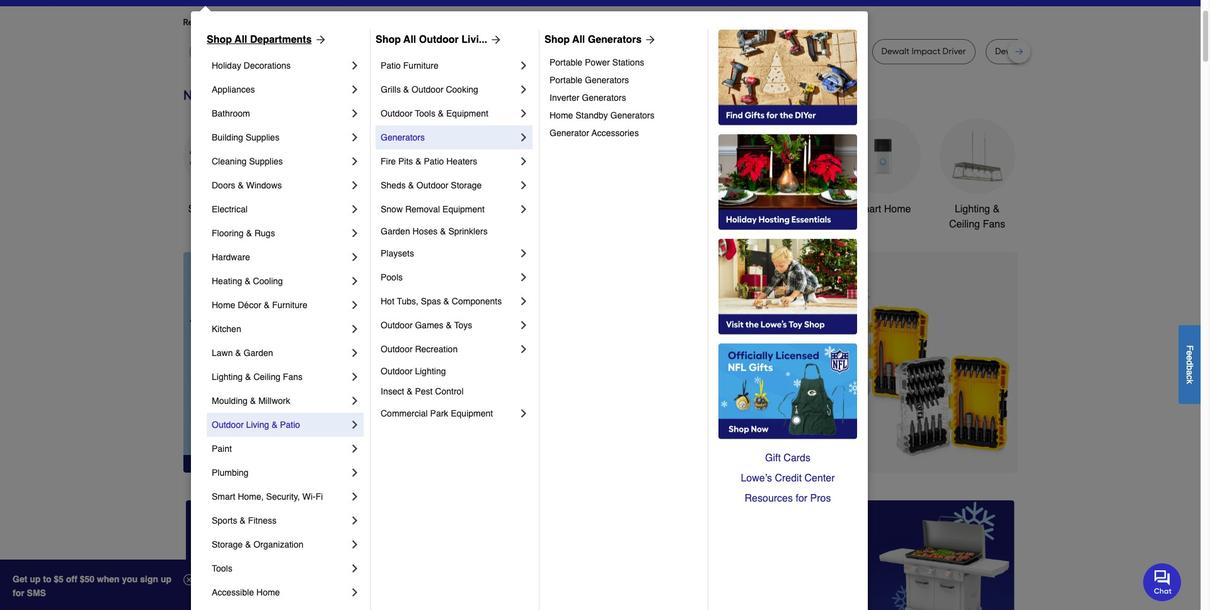 Task type: describe. For each thing, give the bounding box(es) containing it.
commercial park equipment
[[381, 409, 493, 419]]

1 set from the left
[[628, 46, 641, 57]]

0 horizontal spatial furniture
[[272, 300, 308, 310]]

chevron right image for plumbing
[[349, 467, 361, 479]]

0 horizontal spatial storage
[[212, 540, 243, 550]]

outdoor lighting link
[[381, 361, 530, 382]]

insect
[[381, 387, 404, 397]]

get up to 2 free select tools or batteries when you buy 1 with select purchases. image
[[186, 501, 449, 610]]

shop for shop all outdoor livi...
[[376, 34, 401, 45]]

searches
[[246, 17, 283, 28]]

for up "departments"
[[285, 17, 296, 28]]

outdoor living & patio
[[212, 420, 300, 430]]

generator accessories
[[550, 128, 639, 138]]

decorations for holiday
[[244, 61, 291, 71]]

removal
[[405, 204, 440, 214]]

bit for impact driver bit
[[559, 46, 570, 57]]

chat invite button image
[[1144, 563, 1182, 601]]

1 vertical spatial lighting & ceiling fans link
[[212, 365, 349, 389]]

drill for dewalt drill bit
[[362, 46, 377, 57]]

paint link
[[212, 437, 349, 461]]

commercial park equipment link
[[381, 402, 518, 426]]

1 vertical spatial outdoor tools & equipment
[[658, 204, 730, 230]]

dewalt drill bit set
[[996, 46, 1068, 57]]

sports & fitness link
[[212, 509, 349, 533]]

millwork
[[258, 396, 290, 406]]

fire pits & patio heaters
[[381, 156, 478, 166]]

cooling
[[253, 276, 283, 286]]

generators down power
[[585, 75, 629, 85]]

sheds & outdoor storage link
[[381, 173, 518, 197]]

games
[[415, 320, 444, 330]]

suggestions
[[345, 17, 395, 28]]

outdoor recreation
[[381, 344, 458, 354]]

d
[[1186, 360, 1196, 365]]

generators up home standby generators
[[582, 93, 626, 103]]

to
[[43, 574, 51, 585]]

more
[[323, 17, 343, 28]]

heaters
[[447, 156, 478, 166]]

sports & fitness
[[212, 516, 277, 526]]

accessible home
[[212, 588, 280, 598]]

driver for impact driver
[[829, 46, 853, 57]]

rugs
[[255, 228, 275, 238]]

cleaning supplies
[[212, 156, 283, 166]]

cooking
[[446, 85, 479, 95]]

control
[[435, 387, 464, 397]]

livi...
[[462, 34, 488, 45]]

inverter
[[550, 93, 580, 103]]

pros
[[811, 493, 831, 504]]

off
[[66, 574, 77, 585]]

shop all outdoor livi...
[[376, 34, 488, 45]]

chevron right image for lighting & ceiling fans
[[349, 371, 361, 383]]

3 impact from the left
[[912, 46, 941, 57]]

chevron right image for storage & organization
[[349, 539, 361, 551]]

all for outdoor
[[404, 34, 416, 45]]

pools
[[381, 272, 403, 283]]

appliances
[[212, 85, 255, 95]]

you
[[122, 574, 138, 585]]

scroll to item #4 image
[[742, 450, 772, 455]]

1 horizontal spatial outdoor tools & equipment link
[[656, 119, 732, 232]]

stations
[[613, 57, 645, 67]]

1 horizontal spatial bathroom link
[[751, 119, 826, 217]]

christmas
[[482, 204, 527, 215]]

cleaning
[[212, 156, 247, 166]]

insect & pest control
[[381, 387, 464, 397]]

outdoor lighting
[[381, 366, 446, 376]]

hoses
[[413, 226, 438, 236]]

chevron right image for doors & windows
[[349, 179, 361, 192]]

lowe's credit center
[[741, 473, 835, 484]]

drill for dewalt drill
[[754, 46, 769, 57]]

chevron right image for snow removal equipment
[[518, 203, 530, 216]]

chevron right image for building supplies
[[349, 131, 361, 144]]

dewalt for dewalt drill bit
[[332, 46, 360, 57]]

doors & windows
[[212, 180, 282, 190]]

grills & outdoor cooking
[[381, 85, 479, 95]]

for inside get up to $5 off $50 when you sign up for sms
[[13, 588, 24, 598]]

2 drill from the left
[[599, 46, 613, 57]]

portable power stations link
[[550, 54, 699, 71]]

insect & pest control link
[[381, 382, 530, 402]]

1 e from the top
[[1186, 351, 1196, 355]]

2 horizontal spatial lighting
[[955, 204, 991, 215]]

flooring
[[212, 228, 244, 238]]

credit
[[775, 473, 802, 484]]

chevron right image for tools
[[349, 562, 361, 575]]

arrow right image inside shop all departments link
[[312, 33, 327, 46]]

0 horizontal spatial outdoor tools & equipment link
[[381, 102, 518, 125]]

arrow right image for shop all outdoor livi...
[[488, 33, 503, 46]]

smart for smart home, security, wi-fi
[[212, 492, 235, 502]]

shop all generators
[[545, 34, 642, 45]]

impact driver
[[798, 46, 853, 57]]

portable power stations
[[550, 57, 645, 67]]

sheds
[[381, 180, 406, 190]]

all for generators
[[573, 34, 585, 45]]

you for more suggestions for you
[[410, 17, 425, 28]]

driver for impact driver bit
[[534, 46, 557, 57]]

1 horizontal spatial storage
[[451, 180, 482, 190]]

center
[[805, 473, 835, 484]]

shop all deals link
[[183, 119, 259, 217]]

0 vertical spatial lighting & ceiling fans
[[950, 204, 1006, 230]]

f e e d b a c k
[[1186, 345, 1196, 384]]

outdoor games & toys link
[[381, 313, 518, 337]]

equipment inside snow removal equipment link
[[443, 204, 485, 214]]

chevron right image for commercial park equipment
[[518, 407, 530, 420]]

outdoor games & toys
[[381, 320, 472, 330]]

drill for dewalt drill bit set
[[1026, 46, 1041, 57]]

patio furniture link
[[381, 54, 518, 78]]

cleaning supplies link
[[212, 149, 349, 173]]

0 horizontal spatial lighting & ceiling fans
[[212, 372, 303, 382]]

supplies for cleaning supplies
[[249, 156, 283, 166]]

snow removal equipment
[[381, 204, 485, 214]]

outdoor living & patio link
[[212, 413, 349, 437]]

dewalt drill bit
[[332, 46, 389, 57]]

impact for impact driver
[[798, 46, 827, 57]]

plumbing
[[212, 468, 249, 478]]

decorations for christmas
[[478, 219, 532, 230]]

moulding & millwork
[[212, 396, 290, 406]]

grills
[[381, 85, 401, 95]]

generators up pits
[[381, 132, 425, 143]]

lowe's credit center link
[[719, 469, 858, 489]]

all for departments
[[235, 34, 247, 45]]

inverter generators
[[550, 93, 626, 103]]

bit for dewalt drill bit
[[379, 46, 389, 57]]

playsets link
[[381, 242, 518, 265]]

garden hoses & sprinklers link
[[381, 221, 530, 242]]

visit the lowe's toy shop. image
[[719, 239, 858, 335]]

portable generators
[[550, 75, 629, 85]]

chevron right image for pools
[[518, 271, 530, 284]]

find gifts for the diyer. image
[[719, 30, 858, 125]]

scroll to item #2 image
[[679, 450, 709, 455]]

chevron right image for outdoor games & toys
[[518, 319, 530, 332]]

dewalt for dewalt drill
[[724, 46, 752, 57]]

0 vertical spatial bathroom
[[212, 108, 250, 119]]

kitchen
[[212, 324, 241, 334]]

chevron right image for bathroom
[[349, 107, 361, 120]]

park
[[430, 409, 449, 419]]

chevron right image for outdoor tools & equipment
[[518, 107, 530, 120]]

smart home
[[855, 204, 911, 215]]

for left the pros
[[796, 493, 808, 504]]

portable for portable generators
[[550, 75, 583, 85]]



Task type: vqa. For each thing, say whether or not it's contained in the screenshot.
add to cart
no



Task type: locate. For each thing, give the bounding box(es) containing it.
arrow right image
[[488, 33, 503, 46], [642, 33, 657, 46]]

flooring & rugs
[[212, 228, 275, 238]]

you inside the more suggestions for you link
[[410, 17, 425, 28]]

portable up portable generators
[[550, 57, 583, 67]]

outdoor recreation link
[[381, 337, 518, 361]]

0 horizontal spatial lighting
[[212, 372, 243, 382]]

0 horizontal spatial patio
[[280, 420, 300, 430]]

supplies for building supplies
[[246, 132, 280, 143]]

2 dewalt from the left
[[724, 46, 752, 57]]

impact for impact driver bit
[[503, 46, 531, 57]]

patio up 'grills'
[[381, 61, 401, 71]]

1 vertical spatial furniture
[[272, 300, 308, 310]]

garden inside garden hoses & sprinklers link
[[381, 226, 410, 236]]

1 vertical spatial portable
[[550, 75, 583, 85]]

2 horizontal spatial shop
[[545, 34, 570, 45]]

shop all outdoor livi... link
[[376, 32, 503, 47]]

1 arrow right image from the left
[[488, 33, 503, 46]]

storage down heaters
[[451, 180, 482, 190]]

tools inside outdoor tools & equipment
[[697, 204, 721, 215]]

chevron right image for heating & cooling
[[349, 275, 361, 288]]

dewalt for dewalt drill bit set
[[996, 46, 1024, 57]]

2 up from the left
[[161, 574, 172, 585]]

flooring & rugs link
[[212, 221, 349, 245]]

0 horizontal spatial driver
[[534, 46, 557, 57]]

1 horizontal spatial ceiling
[[950, 219, 981, 230]]

1 impact from the left
[[503, 46, 531, 57]]

organization
[[254, 540, 304, 550]]

3 shop from the left
[[545, 34, 570, 45]]

1 driver from the left
[[534, 46, 557, 57]]

furniture up grills & outdoor cooking
[[403, 61, 439, 71]]

0 horizontal spatial set
[[628, 46, 641, 57]]

up to 30 percent off select grills and accessories. image
[[752, 501, 1016, 610]]

electrical
[[212, 204, 248, 214]]

playsets
[[381, 248, 414, 259]]

None search field
[[470, 0, 814, 8]]

0 vertical spatial ceiling
[[950, 219, 981, 230]]

shop all departments
[[207, 34, 312, 45]]

0 horizontal spatial arrow right image
[[312, 33, 327, 46]]

0 vertical spatial arrow right image
[[312, 33, 327, 46]]

home décor & furniture
[[212, 300, 308, 310]]

3 driver from the left
[[943, 46, 967, 57]]

2 e from the top
[[1186, 355, 1196, 360]]

0 horizontal spatial bathroom
[[212, 108, 250, 119]]

0 horizontal spatial you
[[298, 17, 313, 28]]

chevron right image for grills & outdoor cooking
[[518, 83, 530, 96]]

holiday decorations
[[212, 61, 291, 71]]

arrow right image up the 'stations'
[[642, 33, 657, 46]]

gift cards link
[[719, 448, 858, 469]]

garden inside lawn & garden link
[[244, 348, 273, 358]]

equipment inside commercial park equipment link
[[451, 409, 493, 419]]

resources for pros
[[745, 493, 831, 504]]

chevron right image for holiday decorations
[[349, 59, 361, 72]]

holiday hosting essentials. image
[[719, 134, 858, 230]]

supplies inside 'link'
[[249, 156, 283, 166]]

4 drill from the left
[[1026, 46, 1041, 57]]

e up d
[[1186, 351, 1196, 355]]

up to 50 percent off select tools and accessories. image
[[407, 252, 1018, 473]]

1 vertical spatial tools link
[[212, 557, 349, 581]]

up right sign
[[161, 574, 172, 585]]

storage down the sports on the left bottom
[[212, 540, 243, 550]]

chevron right image for lawn & garden
[[349, 347, 361, 359]]

1 horizontal spatial fans
[[983, 219, 1006, 230]]

1 horizontal spatial tools link
[[372, 119, 448, 217]]

garden up playsets in the top left of the page
[[381, 226, 410, 236]]

deals
[[228, 204, 254, 215]]

supplies up cleaning supplies
[[246, 132, 280, 143]]

storage & organization
[[212, 540, 304, 550]]

0 horizontal spatial bathroom link
[[212, 102, 349, 125]]

1 vertical spatial bathroom
[[767, 204, 810, 215]]

1 vertical spatial arrow right image
[[995, 363, 1007, 375]]

chevron right image for electrical
[[349, 203, 361, 216]]

accessories
[[592, 128, 639, 138]]

c
[[1186, 375, 1196, 380]]

all up "patio furniture"
[[404, 34, 416, 45]]

grills & outdoor cooking link
[[381, 78, 518, 102]]

1 shop from the left
[[207, 34, 232, 45]]

$50
[[80, 574, 95, 585]]

1 vertical spatial supplies
[[249, 156, 283, 166]]

smart for smart home
[[855, 204, 882, 215]]

1 horizontal spatial furniture
[[403, 61, 439, 71]]

scroll to item #3 element
[[709, 449, 742, 456]]

supplies
[[246, 132, 280, 143], [249, 156, 283, 166]]

1 you from the left
[[298, 17, 313, 28]]

all for deals
[[214, 204, 225, 215]]

impact driver bit
[[503, 46, 570, 57]]

doors & windows link
[[212, 173, 349, 197]]

for down get
[[13, 588, 24, 598]]

e up b
[[1186, 355, 1196, 360]]

gift cards
[[766, 453, 811, 464]]

chevron right image for outdoor living & patio
[[349, 419, 361, 431]]

outdoor
[[419, 34, 459, 45], [412, 85, 444, 95], [381, 108, 413, 119], [417, 180, 449, 190], [658, 204, 694, 215], [381, 320, 413, 330], [381, 344, 413, 354], [381, 366, 413, 376], [212, 420, 244, 430]]

shop all deals
[[188, 204, 254, 215]]

2 portable from the top
[[550, 75, 583, 85]]

2 shop from the left
[[376, 34, 401, 45]]

chevron right image for home décor & furniture
[[349, 299, 361, 312]]

1 horizontal spatial garden
[[381, 226, 410, 236]]

2 horizontal spatial driver
[[943, 46, 967, 57]]

equipment
[[446, 108, 489, 119], [443, 204, 485, 214], [670, 219, 718, 230], [451, 409, 493, 419]]

chevron right image
[[518, 83, 530, 96], [349, 107, 361, 120], [518, 107, 530, 120], [349, 131, 361, 144], [518, 131, 530, 144], [518, 155, 530, 168], [349, 179, 361, 192], [518, 179, 530, 192], [349, 251, 361, 264], [518, 271, 530, 284], [349, 299, 361, 312], [518, 319, 530, 332], [349, 323, 361, 335], [349, 371, 361, 383], [518, 407, 530, 420], [349, 419, 361, 431], [349, 467, 361, 479], [349, 491, 361, 503], [349, 515, 361, 527], [349, 539, 361, 551]]

home,
[[238, 492, 264, 502]]

chevron right image for hardware
[[349, 251, 361, 264]]

shop for shop all generators
[[545, 34, 570, 45]]

portable inside the portable power stations link
[[550, 57, 583, 67]]

arrow left image
[[418, 363, 430, 375]]

1 bit from the left
[[379, 46, 389, 57]]

decorations
[[244, 61, 291, 71], [478, 219, 532, 230]]

0 vertical spatial supplies
[[246, 132, 280, 143]]

christmas decorations
[[478, 204, 532, 230]]

hot tubs, spas & components
[[381, 296, 502, 306]]

0 vertical spatial patio
[[381, 61, 401, 71]]

0 horizontal spatial garden
[[244, 348, 273, 358]]

dewalt
[[332, 46, 360, 57], [724, 46, 752, 57], [882, 46, 910, 57], [996, 46, 1024, 57]]

0 horizontal spatial up
[[30, 574, 41, 585]]

0 vertical spatial storage
[[451, 180, 482, 190]]

bathroom
[[212, 108, 250, 119], [767, 204, 810, 215]]

1 vertical spatial garden
[[244, 348, 273, 358]]

patio up the sheds & outdoor storage
[[424, 156, 444, 166]]

2 you from the left
[[410, 17, 425, 28]]

arrow right image inside shop all outdoor livi... link
[[488, 33, 503, 46]]

all right shop
[[214, 204, 225, 215]]

chevron right image for flooring & rugs
[[349, 227, 361, 240]]

holiday decorations link
[[212, 54, 349, 78]]

chevron right image for smart home, security, wi-fi
[[349, 491, 361, 503]]

0 horizontal spatial lighting & ceiling fans link
[[212, 365, 349, 389]]

0 horizontal spatial arrow right image
[[488, 33, 503, 46]]

tubs,
[[397, 296, 419, 306]]

1 horizontal spatial lighting & ceiling fans
[[950, 204, 1006, 230]]

hardware
[[212, 252, 250, 262]]

1 horizontal spatial decorations
[[478, 219, 532, 230]]

moulding
[[212, 396, 248, 406]]

1 horizontal spatial bathroom
[[767, 204, 810, 215]]

0 vertical spatial lighting & ceiling fans link
[[940, 119, 1016, 232]]

garden hoses & sprinklers
[[381, 226, 488, 236]]

supplies up the windows
[[249, 156, 283, 166]]

1 vertical spatial lighting & ceiling fans
[[212, 372, 303, 382]]

1 horizontal spatial up
[[161, 574, 172, 585]]

accessible home link
[[212, 581, 349, 605]]

garden
[[381, 226, 410, 236], [244, 348, 273, 358]]

0 horizontal spatial impact
[[503, 46, 531, 57]]

shop inside 'link'
[[545, 34, 570, 45]]

1 horizontal spatial set
[[1055, 46, 1068, 57]]

all inside 'link'
[[573, 34, 585, 45]]

lawn & garden
[[212, 348, 273, 358]]

garden down 'kitchen' link
[[244, 348, 273, 358]]

shop
[[188, 204, 212, 215]]

you for recommended searches for you
[[298, 17, 313, 28]]

0 vertical spatial tools link
[[372, 119, 448, 217]]

bit for dewalt drill bit set
[[1043, 46, 1053, 57]]

0 vertical spatial fans
[[983, 219, 1006, 230]]

shop all generators link
[[545, 32, 657, 47]]

chevron right image for fire pits & patio heaters
[[518, 155, 530, 168]]

1 horizontal spatial smart
[[855, 204, 882, 215]]

pools link
[[381, 265, 518, 289]]

2 bit from the left
[[559, 46, 570, 57]]

lawn
[[212, 348, 233, 358]]

lighting & ceiling fans
[[950, 204, 1006, 230], [212, 372, 303, 382]]

sports
[[212, 516, 237, 526]]

fitness
[[248, 516, 277, 526]]

shop down the more suggestions for you link
[[376, 34, 401, 45]]

chevron right image for paint
[[349, 443, 361, 455]]

0 vertical spatial portable
[[550, 57, 583, 67]]

3 dewalt from the left
[[882, 46, 910, 57]]

shop all departments link
[[207, 32, 327, 47]]

chevron right image for generators
[[518, 131, 530, 144]]

doors
[[212, 180, 235, 190]]

0 vertical spatial outdoor tools & equipment
[[381, 108, 489, 119]]

chevron right image for kitchen
[[349, 323, 361, 335]]

0 horizontal spatial shop
[[207, 34, 232, 45]]

you up shop all outdoor livi...
[[410, 17, 425, 28]]

chevron right image for playsets
[[518, 247, 530, 260]]

impact
[[503, 46, 531, 57], [798, 46, 827, 57], [912, 46, 941, 57]]

2 arrow right image from the left
[[642, 33, 657, 46]]

generator accessories link
[[550, 124, 699, 142]]

generators down inverter generators link
[[611, 110, 655, 120]]

a
[[1186, 370, 1196, 375]]

1 vertical spatial patio
[[424, 156, 444, 166]]

drill
[[362, 46, 377, 57], [599, 46, 613, 57], [754, 46, 769, 57], [1026, 46, 1041, 57]]

shop down the recommended
[[207, 34, 232, 45]]

chevron right image for cleaning supplies
[[349, 155, 361, 168]]

components
[[452, 296, 502, 306]]

up left the to
[[30, 574, 41, 585]]

chevron right image for accessible home
[[349, 586, 361, 599]]

scroll to item #5 image
[[772, 450, 802, 455]]

1 horizontal spatial lighting & ceiling fans link
[[940, 119, 1016, 232]]

lawn & garden link
[[212, 341, 349, 365]]

patio furniture
[[381, 61, 439, 71]]

4 dewalt from the left
[[996, 46, 1024, 57]]

2 set from the left
[[1055, 46, 1068, 57]]

lighting
[[955, 204, 991, 215], [415, 366, 446, 376], [212, 372, 243, 382]]

1 horizontal spatial shop
[[376, 34, 401, 45]]

resources for pros link
[[719, 489, 858, 509]]

officially licensed n f l gifts. shop now. image
[[719, 344, 858, 440]]

chevron right image for moulding & millwork
[[349, 395, 361, 407]]

arrow right image for shop all generators
[[642, 33, 657, 46]]

0 horizontal spatial fans
[[283, 372, 303, 382]]

living
[[246, 420, 269, 430]]

1 horizontal spatial driver
[[829, 46, 853, 57]]

1 drill from the left
[[362, 46, 377, 57]]

christmas decorations link
[[467, 119, 543, 232]]

1 vertical spatial ceiling
[[254, 372, 281, 382]]

all
[[235, 34, 247, 45], [404, 34, 416, 45], [573, 34, 585, 45], [214, 204, 225, 215]]

shop up 'impact driver bit'
[[545, 34, 570, 45]]

1 horizontal spatial you
[[410, 17, 425, 28]]

portable for portable power stations
[[550, 57, 583, 67]]

furniture
[[403, 61, 439, 71], [272, 300, 308, 310]]

1 horizontal spatial patio
[[381, 61, 401, 71]]

patio
[[381, 61, 401, 71], [424, 156, 444, 166], [280, 420, 300, 430]]

decorations down shop all departments link
[[244, 61, 291, 71]]

1 vertical spatial storage
[[212, 540, 243, 550]]

k
[[1186, 380, 1196, 384]]

for
[[285, 17, 296, 28], [397, 17, 408, 28], [796, 493, 808, 504], [13, 588, 24, 598]]

chevron right image
[[349, 59, 361, 72], [518, 59, 530, 72], [349, 83, 361, 96], [349, 155, 361, 168], [349, 203, 361, 216], [518, 203, 530, 216], [349, 227, 361, 240], [518, 247, 530, 260], [349, 275, 361, 288], [518, 295, 530, 308], [518, 343, 530, 356], [349, 347, 361, 359], [349, 395, 361, 407], [349, 443, 361, 455], [349, 562, 361, 575], [349, 586, 361, 599]]

1 vertical spatial smart
[[212, 492, 235, 502]]

chevron right image for patio furniture
[[518, 59, 530, 72]]

home décor & furniture link
[[212, 293, 349, 317]]

portable up inverter
[[550, 75, 583, 85]]

1 vertical spatial fans
[[283, 372, 303, 382]]

more suggestions for you
[[323, 17, 425, 28]]

0 horizontal spatial decorations
[[244, 61, 291, 71]]

decorations down 'christmas'
[[478, 219, 532, 230]]

chevron right image for appliances
[[349, 83, 361, 96]]

$5
[[54, 574, 64, 585]]

tools link
[[372, 119, 448, 217], [212, 557, 349, 581]]

1 portable from the top
[[550, 57, 583, 67]]

home
[[550, 110, 573, 120], [885, 204, 911, 215], [212, 300, 235, 310], [257, 588, 280, 598]]

furniture down heating & cooling link
[[272, 300, 308, 310]]

1 horizontal spatial impact
[[798, 46, 827, 57]]

0 horizontal spatial smart
[[212, 492, 235, 502]]

arrow right image
[[312, 33, 327, 46], [995, 363, 1007, 375]]

2 impact from the left
[[798, 46, 827, 57]]

all down recommended searches for you
[[235, 34, 247, 45]]

1 dewalt from the left
[[332, 46, 360, 57]]

power
[[585, 57, 610, 67]]

0 vertical spatial smart
[[855, 204, 882, 215]]

when
[[97, 574, 120, 585]]

equipment inside outdoor tools & equipment
[[670, 219, 718, 230]]

0 vertical spatial decorations
[[244, 61, 291, 71]]

shop these last-minute gifts. $99 or less. quantities are limited and won't last. image
[[183, 252, 387, 473]]

patio for outdoor living & patio
[[280, 420, 300, 430]]

shop for shop all departments
[[207, 34, 232, 45]]

heating & cooling
[[212, 276, 283, 286]]

chevron right image for outdoor recreation
[[518, 343, 530, 356]]

0 horizontal spatial tools link
[[212, 557, 349, 581]]

1 up from the left
[[30, 574, 41, 585]]

2 vertical spatial patio
[[280, 420, 300, 430]]

2 horizontal spatial patio
[[424, 156, 444, 166]]

1 horizontal spatial arrow right image
[[642, 33, 657, 46]]

dewalt for dewalt impact driver
[[882, 46, 910, 57]]

chevron right image for hot tubs, spas & components
[[518, 295, 530, 308]]

new deals every day during 25 days of deals image
[[183, 85, 1018, 106]]

up to 35 percent off select small appliances. image
[[469, 501, 732, 610]]

for right suggestions at the left top of the page
[[397, 17, 408, 28]]

smart
[[855, 204, 882, 215], [212, 492, 235, 502]]

0 vertical spatial garden
[[381, 226, 410, 236]]

generators up drill bit set
[[588, 34, 642, 45]]

chevron right image for sports & fitness
[[349, 515, 361, 527]]

you left more
[[298, 17, 313, 28]]

portable inside portable generators link
[[550, 75, 583, 85]]

1 horizontal spatial arrow right image
[[995, 363, 1007, 375]]

4 bit from the left
[[1043, 46, 1053, 57]]

patio down moulding & millwork link
[[280, 420, 300, 430]]

generators inside 'link'
[[588, 34, 642, 45]]

2 horizontal spatial impact
[[912, 46, 941, 57]]

3 drill from the left
[[754, 46, 769, 57]]

dewalt drill
[[724, 46, 769, 57]]

more suggestions for you link
[[323, 16, 435, 29]]

2 driver from the left
[[829, 46, 853, 57]]

home standby generators link
[[550, 107, 699, 124]]

1 vertical spatial decorations
[[478, 219, 532, 230]]

3 bit from the left
[[616, 46, 626, 57]]

arrow right image inside shop all generators 'link'
[[642, 33, 657, 46]]

0 vertical spatial furniture
[[403, 61, 439, 71]]

all down recommended searches for you heading
[[573, 34, 585, 45]]

1 horizontal spatial lighting
[[415, 366, 446, 376]]

outdoor tools & equipment
[[381, 108, 489, 119], [658, 204, 730, 230]]

dewalt impact driver
[[882, 46, 967, 57]]

home standby generators
[[550, 110, 655, 120]]

patio for fire pits & patio heaters
[[424, 156, 444, 166]]

outdoor tools & equipment link
[[381, 102, 518, 125], [656, 119, 732, 232]]

generators link
[[381, 125, 518, 149]]

fi
[[316, 492, 323, 502]]

1 horizontal spatial outdoor tools & equipment
[[658, 204, 730, 230]]

0 horizontal spatial outdoor tools & equipment
[[381, 108, 489, 119]]

smart home link
[[845, 119, 921, 217]]

recommended searches for you heading
[[183, 16, 1018, 29]]

0 horizontal spatial ceiling
[[254, 372, 281, 382]]

electrical link
[[212, 197, 349, 221]]

chevron right image for sheds & outdoor storage
[[518, 179, 530, 192]]

arrow right image up patio furniture link
[[488, 33, 503, 46]]



